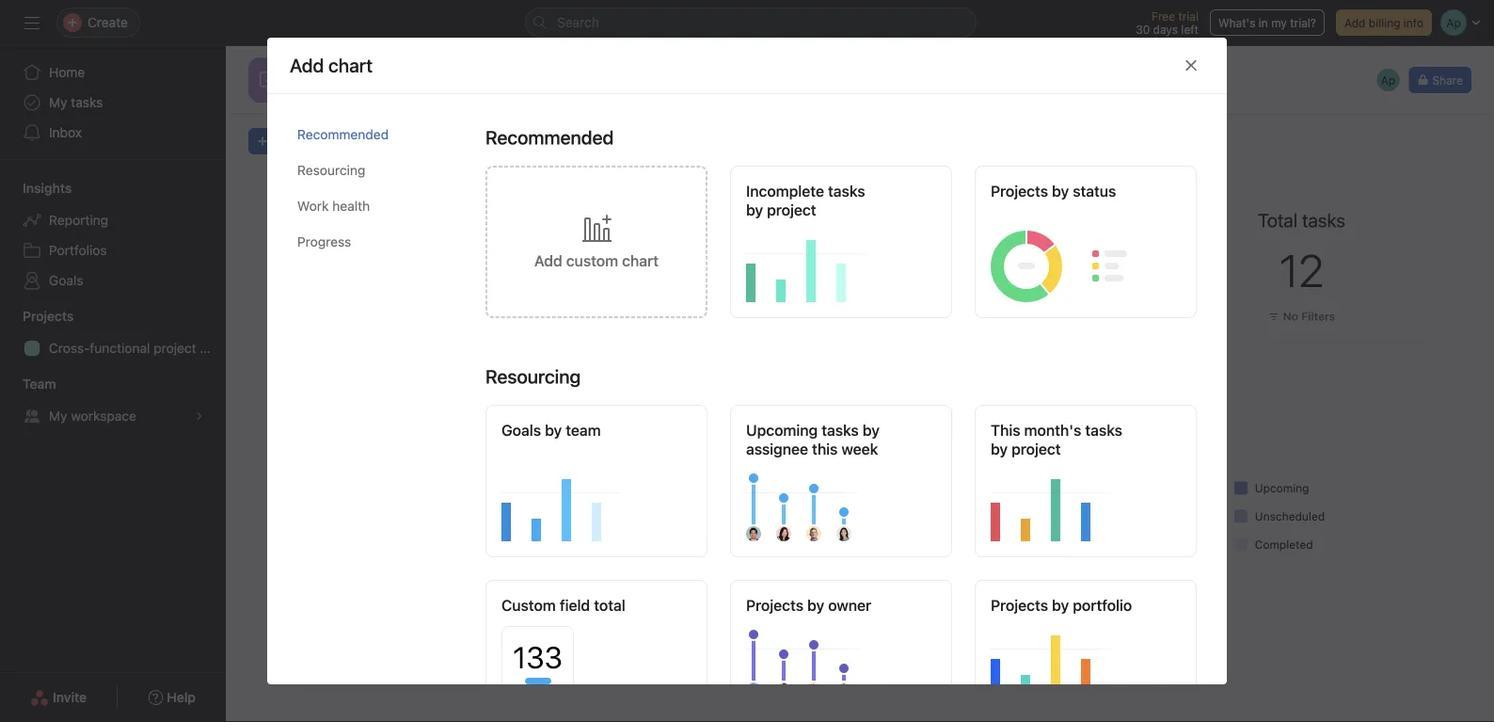 Task type: vqa. For each thing, say whether or not it's contained in the screenshot.
Custom field total button
yes



Task type: describe. For each thing, give the bounding box(es) containing it.
1 for 11
[[702, 310, 708, 323]]

by owner
[[808, 596, 872, 614]]

my first dashboard
[[309, 79, 468, 101]]

1 horizontal spatial resourcing
[[486, 365, 581, 387]]

my tasks link
[[11, 88, 215, 118]]

filters
[[1302, 310, 1336, 323]]

1 filter for 0
[[997, 310, 1034, 323]]

by
[[863, 421, 880, 439]]

first dashboard
[[339, 79, 468, 101]]

by portfolio
[[1053, 596, 1133, 614]]

free
[[1152, 9, 1176, 23]]

what's in my trial?
[[1219, 16, 1317, 29]]

reporting link inside "insights" "element"
[[11, 205, 215, 235]]

incomplete tasks by project
[[747, 182, 866, 219]]

filter for 0
[[1006, 310, 1034, 323]]

ap button
[[1376, 67, 1402, 93]]

billing
[[1370, 16, 1401, 29]]

tasks inside this month's tasks by project
[[1086, 421, 1123, 439]]

team
[[23, 376, 56, 392]]

add chart button
[[249, 128, 333, 154]]

what's
[[1219, 16, 1256, 29]]

resourcing button
[[297, 152, 456, 188]]

trial
[[1179, 9, 1199, 23]]

custom chart
[[567, 252, 659, 270]]

1 for 0
[[997, 310, 1003, 323]]

0
[[994, 243, 1021, 297]]

no filters
[[1284, 310, 1336, 323]]

12
[[1280, 243, 1325, 297]]

teams element
[[0, 367, 226, 435]]

2 tasks in my workspace button from the left
[[883, 650, 1088, 676]]

work
[[297, 198, 329, 214]]

days
[[1154, 23, 1179, 36]]

goals by team
[[502, 421, 601, 439]]

add billing info
[[1345, 16, 1424, 29]]

chart
[[296, 135, 324, 148]]

in for what's in my trial? button
[[1259, 16, 1269, 29]]

inbox
[[49, 125, 82, 140]]

0 button
[[994, 243, 1021, 297]]

global element
[[0, 46, 226, 159]]

in for second tasks in my workspace button from right
[[399, 656, 408, 669]]

incomplete tasks
[[643, 209, 783, 231]]

insights button
[[0, 179, 72, 198]]

2 horizontal spatial workspace
[[1020, 656, 1079, 669]]

projects element
[[0, 299, 226, 367]]

home
[[49, 64, 85, 80]]

1 horizontal spatial in
[[988, 656, 998, 669]]

reporting inside "insights" "element"
[[49, 212, 108, 228]]

image of a blue column chart image
[[502, 466, 694, 541]]

completed
[[1256, 538, 1314, 551]]

inbox link
[[11, 118, 215, 148]]

by team
[[545, 421, 601, 439]]

field total
[[560, 596, 626, 614]]

progress button
[[297, 224, 456, 260]]

incomplete tasks by project button
[[731, 166, 953, 318]]

my workspace link
[[11, 401, 215, 431]]

resourcing inside button
[[297, 162, 366, 178]]

search button
[[525, 8, 977, 38]]

by status
[[1053, 182, 1117, 200]]

2 tasks in my workspace from the left
[[954, 656, 1079, 669]]

image of a multicolored column chart image for month's
[[991, 466, 1183, 541]]

projects for projects by owner
[[747, 596, 804, 614]]

tasks for incomplete
[[828, 182, 866, 200]]

workspace inside teams element
[[71, 408, 136, 424]]

1 tasks in my workspace from the left
[[365, 656, 490, 669]]

add for add billing info
[[1345, 16, 1366, 29]]

cross-
[[49, 340, 90, 356]]

1 filter button for 0
[[977, 307, 1038, 326]]

add chart
[[272, 135, 324, 148]]

completed tasks
[[349, 209, 488, 231]]

1 tasks in my workspace button from the left
[[294, 650, 498, 676]]

hide sidebar image
[[24, 15, 40, 30]]

image of a numeric rollup card image
[[502, 622, 694, 697]]

this month's tasks by project button
[[975, 405, 1197, 557]]

insights
[[23, 180, 72, 196]]

team button
[[0, 375, 56, 394]]

by project inside incomplete tasks by project
[[747, 201, 817, 219]]

search
[[557, 15, 600, 30]]

image of a multicolored donut chart image
[[991, 227, 1183, 302]]

upcoming for upcoming tasks by assignee this week
[[747, 421, 818, 439]]

work health button
[[297, 188, 456, 224]]

1 filter for 11
[[702, 310, 739, 323]]

projects by status
[[991, 182, 1117, 200]]

share
[[1433, 73, 1464, 87]]

image of a multicolored column chart image for by portfolio
[[991, 622, 1183, 697]]

add billing info button
[[1337, 9, 1433, 36]]

image of a purple lollipop chart image
[[747, 622, 939, 697]]

projects by owner button
[[731, 580, 953, 713]]

my for my tasks
[[49, 95, 67, 110]]

no filters button
[[1264, 307, 1341, 326]]

insights element
[[0, 171, 226, 299]]

tasks for upcoming
[[822, 421, 859, 439]]

portfolios
[[49, 242, 107, 258]]

goals by team button
[[486, 405, 708, 557]]

show options image
[[477, 83, 492, 98]]

info
[[1404, 16, 1424, 29]]

projects by status button
[[975, 166, 1197, 318]]

30
[[1136, 23, 1151, 36]]

goals for goals
[[49, 273, 83, 288]]

tasks for my
[[71, 95, 103, 110]]

custom field total button
[[486, 580, 708, 713]]



Task type: locate. For each thing, give the bounding box(es) containing it.
1 filter button down 11 button
[[683, 307, 744, 326]]

0 horizontal spatial 1 filter
[[702, 310, 739, 323]]

close image
[[1184, 58, 1199, 73]]

1 vertical spatial add
[[272, 135, 293, 148]]

image of a multicolored column chart image
[[991, 466, 1183, 541], [991, 622, 1183, 697]]

upcoming up assignee
[[747, 421, 818, 439]]

projects up 'cross-'
[[23, 308, 74, 324]]

1 filter button for 11
[[683, 307, 744, 326]]

2 1 filter from the left
[[997, 310, 1034, 323]]

2 image of a multicolored column chart image from the top
[[991, 622, 1183, 697]]

1 vertical spatial by project
[[991, 440, 1062, 458]]

add inside "button"
[[272, 135, 293, 148]]

invite
[[53, 690, 87, 705]]

image of a blue lollipop chart image
[[747, 466, 939, 541]]

projects left by owner
[[747, 596, 804, 614]]

0 horizontal spatial recommended
[[297, 127, 389, 142]]

recommended down add to starred image
[[486, 126, 614, 148]]

goals for goals by team
[[502, 421, 541, 439]]

tasks inside global element
[[71, 95, 103, 110]]

upcoming for upcoming
[[1256, 482, 1310, 495]]

left
[[1182, 23, 1199, 36]]

no
[[1284, 310, 1299, 323]]

what's in my trial? button
[[1211, 9, 1325, 36]]

1 down 11 button
[[702, 310, 708, 323]]

2 horizontal spatial add
[[1345, 16, 1366, 29]]

add chart
[[290, 54, 373, 76]]

unscheduled
[[1256, 510, 1326, 523]]

reporting up my first dashboard
[[309, 59, 368, 74]]

image of a multicolored column chart image inside this month's tasks by project button
[[991, 466, 1183, 541]]

add for add custom chart
[[535, 252, 563, 270]]

0 horizontal spatial in
[[399, 656, 408, 669]]

2 tasks from the left
[[954, 656, 985, 669]]

this week
[[812, 440, 879, 458]]

1 filter button down 0 button
[[977, 307, 1038, 326]]

1 horizontal spatial filter
[[1006, 310, 1034, 323]]

workspace
[[71, 408, 136, 424], [431, 656, 490, 669], [1020, 656, 1079, 669]]

projects for projects by status
[[991, 182, 1049, 200]]

1 horizontal spatial workspace
[[431, 656, 490, 669]]

filter
[[711, 310, 739, 323], [1006, 310, 1034, 323]]

goals link
[[11, 265, 215, 296]]

1 horizontal spatial reporting link
[[309, 56, 368, 77]]

projects button
[[0, 307, 74, 326]]

projects for projects by portfolio
[[991, 596, 1049, 614]]

0 horizontal spatial 1 filter button
[[683, 307, 744, 326]]

projects left by portfolio
[[991, 596, 1049, 614]]

0 horizontal spatial reporting
[[49, 212, 108, 228]]

1 filter down 11 button
[[702, 310, 739, 323]]

portfolios link
[[11, 235, 215, 265]]

recommended up resourcing button
[[297, 127, 389, 142]]

reporting link
[[309, 56, 368, 77], [11, 205, 215, 235]]

resourcing up goals by team
[[486, 365, 581, 387]]

resourcing
[[297, 162, 366, 178], [486, 365, 581, 387]]

2 1 filter button from the left
[[977, 307, 1038, 326]]

upcoming inside upcoming tasks by assignee this week
[[747, 421, 818, 439]]

upcoming up the 'unscheduled'
[[1256, 482, 1310, 495]]

upcoming tasks by assignee this week button
[[731, 405, 953, 557]]

my for my first dashboard
[[309, 79, 335, 101]]

0 horizontal spatial workspace
[[71, 408, 136, 424]]

progress
[[297, 234, 351, 249]]

1 horizontal spatial upcoming
[[1256, 482, 1310, 495]]

1 filter button
[[683, 307, 744, 326], [977, 307, 1038, 326]]

add for add chart
[[272, 135, 293, 148]]

0 horizontal spatial tasks
[[365, 656, 396, 669]]

1 vertical spatial reporting
[[49, 212, 108, 228]]

1 1 filter from the left
[[702, 310, 739, 323]]

projects inside button
[[747, 596, 804, 614]]

report image
[[260, 69, 282, 91]]

0 horizontal spatial filter
[[711, 310, 739, 323]]

projects by portfolio
[[991, 596, 1133, 614]]

incomplete
[[747, 182, 825, 200]]

0 vertical spatial reporting
[[309, 59, 368, 74]]

1 vertical spatial reporting link
[[11, 205, 215, 235]]

reporting
[[309, 59, 368, 74], [49, 212, 108, 228]]

1 vertical spatial upcoming
[[1256, 482, 1310, 495]]

tasks
[[365, 656, 396, 669], [954, 656, 985, 669]]

0 horizontal spatial tasks in my workspace button
[[294, 650, 498, 676]]

1 filter from the left
[[711, 310, 739, 323]]

projects inside "dropdown button"
[[23, 308, 74, 324]]

assignee
[[747, 440, 809, 458]]

0 horizontal spatial reporting link
[[11, 205, 215, 235]]

0 horizontal spatial tasks in my workspace
[[365, 656, 490, 669]]

trial?
[[1291, 16, 1317, 29]]

my
[[309, 79, 335, 101], [49, 95, 67, 110], [49, 408, 67, 424], [412, 656, 428, 669], [1001, 656, 1017, 669]]

1 horizontal spatial 1 filter button
[[977, 307, 1038, 326]]

1 horizontal spatial goals
[[502, 421, 541, 439]]

0 horizontal spatial goals
[[49, 273, 83, 288]]

2 1 from the left
[[997, 310, 1003, 323]]

tasks
[[71, 95, 103, 110], [828, 182, 866, 200], [822, 421, 859, 439], [1086, 421, 1123, 439]]

projects by portfolio button
[[975, 580, 1197, 713]]

2 horizontal spatial in
[[1259, 16, 1269, 29]]

1 horizontal spatial add
[[535, 252, 563, 270]]

my inside teams element
[[49, 408, 67, 424]]

projects up overdue tasks
[[991, 182, 1049, 200]]

ap
[[1382, 73, 1396, 87]]

add inside button
[[535, 252, 563, 270]]

recommended inside 'button'
[[297, 127, 389, 142]]

image of a multicolored column chart image down this month's tasks by project
[[991, 466, 1183, 541]]

by project
[[747, 201, 817, 219], [991, 440, 1062, 458]]

1 horizontal spatial 1 filter
[[997, 310, 1034, 323]]

0 horizontal spatial by project
[[747, 201, 817, 219]]

cross-functional project plan
[[49, 340, 226, 356]]

1 horizontal spatial reporting
[[309, 59, 368, 74]]

add left billing
[[1345, 16, 1366, 29]]

add custom chart
[[535, 252, 659, 270]]

0 vertical spatial add
[[1345, 16, 1366, 29]]

functional
[[90, 340, 150, 356]]

share button
[[1410, 67, 1472, 93]]

0 horizontal spatial 1
[[702, 310, 708, 323]]

by project down incomplete
[[747, 201, 817, 219]]

tasks in my workspace button
[[294, 650, 498, 676], [883, 650, 1088, 676]]

projects for projects
[[23, 308, 74, 324]]

plan
[[200, 340, 226, 356]]

0 vertical spatial image of a multicolored column chart image
[[991, 466, 1183, 541]]

add custom chart button
[[486, 166, 708, 318]]

1 down 0 button
[[997, 310, 1003, 323]]

tasks inside incomplete tasks by project
[[828, 182, 866, 200]]

tasks right incomplete
[[828, 182, 866, 200]]

add inside button
[[1345, 16, 1366, 29]]

reporting up portfolios
[[49, 212, 108, 228]]

1 filter down 0 button
[[997, 310, 1034, 323]]

goals left by team at the bottom of page
[[502, 421, 541, 439]]

resourcing down the chart
[[297, 162, 366, 178]]

1 1 from the left
[[702, 310, 708, 323]]

filter down 11 button
[[711, 310, 739, 323]]

goals down portfolios
[[49, 273, 83, 288]]

image of a multicolored column chart image down by portfolio
[[991, 622, 1183, 697]]

free trial 30 days left
[[1136, 9, 1199, 36]]

by project inside this month's tasks by project
[[991, 440, 1062, 458]]

custom field total
[[502, 596, 626, 614]]

goals
[[49, 273, 83, 288], [502, 421, 541, 439]]

1 horizontal spatial tasks in my workspace button
[[883, 650, 1088, 676]]

1 horizontal spatial 1
[[997, 310, 1003, 323]]

my inside global element
[[49, 95, 67, 110]]

1 image of a multicolored column chart image from the top
[[991, 466, 1183, 541]]

11 button
[[694, 243, 732, 297]]

0 vertical spatial reporting link
[[309, 56, 368, 77]]

1 horizontal spatial recommended
[[486, 126, 614, 148]]

my
[[1272, 16, 1288, 29]]

tasks right month's
[[1086, 421, 1123, 439]]

1 tasks from the left
[[365, 656, 396, 669]]

in inside button
[[1259, 16, 1269, 29]]

0 vertical spatial goals
[[49, 273, 83, 288]]

0 vertical spatial upcoming
[[747, 421, 818, 439]]

image of a green column chart image
[[747, 227, 939, 302]]

1 vertical spatial resourcing
[[486, 365, 581, 387]]

custom
[[502, 596, 556, 614]]

add left the chart
[[272, 135, 293, 148]]

this month's tasks by project
[[991, 421, 1123, 458]]

upcoming tasks by assignee this week
[[747, 421, 880, 458]]

recommended
[[486, 126, 614, 148], [297, 127, 389, 142]]

month's
[[1025, 421, 1082, 439]]

0 vertical spatial by project
[[747, 201, 817, 219]]

0 horizontal spatial resourcing
[[297, 162, 366, 178]]

by project down this
[[991, 440, 1062, 458]]

recommended button
[[297, 117, 456, 152]]

filter down 0 button
[[1006, 310, 1034, 323]]

1 1 filter button from the left
[[683, 307, 744, 326]]

cross-functional project plan link
[[11, 333, 226, 363]]

image of a multicolored column chart image inside the projects by portfolio button
[[991, 622, 1183, 697]]

1
[[702, 310, 708, 323], [997, 310, 1003, 323]]

add
[[1345, 16, 1366, 29], [272, 135, 293, 148], [535, 252, 563, 270]]

invite button
[[18, 681, 99, 715]]

add to starred image
[[503, 83, 519, 98]]

1 vertical spatial goals
[[502, 421, 541, 439]]

reporting link up portfolios
[[11, 205, 215, 235]]

my workspace
[[49, 408, 136, 424]]

0 vertical spatial resourcing
[[297, 162, 366, 178]]

filter for 11
[[711, 310, 739, 323]]

my for my workspace
[[49, 408, 67, 424]]

this
[[991, 421, 1021, 439]]

project
[[154, 340, 196, 356]]

12 button
[[1280, 243, 1325, 297]]

health
[[333, 198, 370, 214]]

1 vertical spatial image of a multicolored column chart image
[[991, 622, 1183, 697]]

my tasks
[[49, 95, 103, 110]]

2 vertical spatial add
[[535, 252, 563, 270]]

tasks inside upcoming tasks by assignee this week
[[822, 421, 859, 439]]

2 filter from the left
[[1006, 310, 1034, 323]]

projects by owner
[[747, 596, 872, 614]]

total tasks
[[1259, 209, 1346, 231]]

add left custom chart
[[535, 252, 563, 270]]

search list box
[[525, 8, 977, 38]]

1 filter
[[702, 310, 739, 323], [997, 310, 1034, 323]]

1 horizontal spatial tasks
[[954, 656, 985, 669]]

1 horizontal spatial tasks in my workspace
[[954, 656, 1079, 669]]

1 horizontal spatial by project
[[991, 440, 1062, 458]]

tasks up this week
[[822, 421, 859, 439]]

reporting link up my first dashboard
[[309, 56, 368, 77]]

work health
[[297, 198, 370, 214]]

0 horizontal spatial upcoming
[[747, 421, 818, 439]]

projects
[[991, 182, 1049, 200], [23, 308, 74, 324], [747, 596, 804, 614], [991, 596, 1049, 614]]

goals inside "insights" "element"
[[49, 273, 83, 288]]

0 horizontal spatial add
[[272, 135, 293, 148]]

overdue tasks
[[949, 209, 1067, 231]]

tasks down the home
[[71, 95, 103, 110]]

goals inside button
[[502, 421, 541, 439]]



